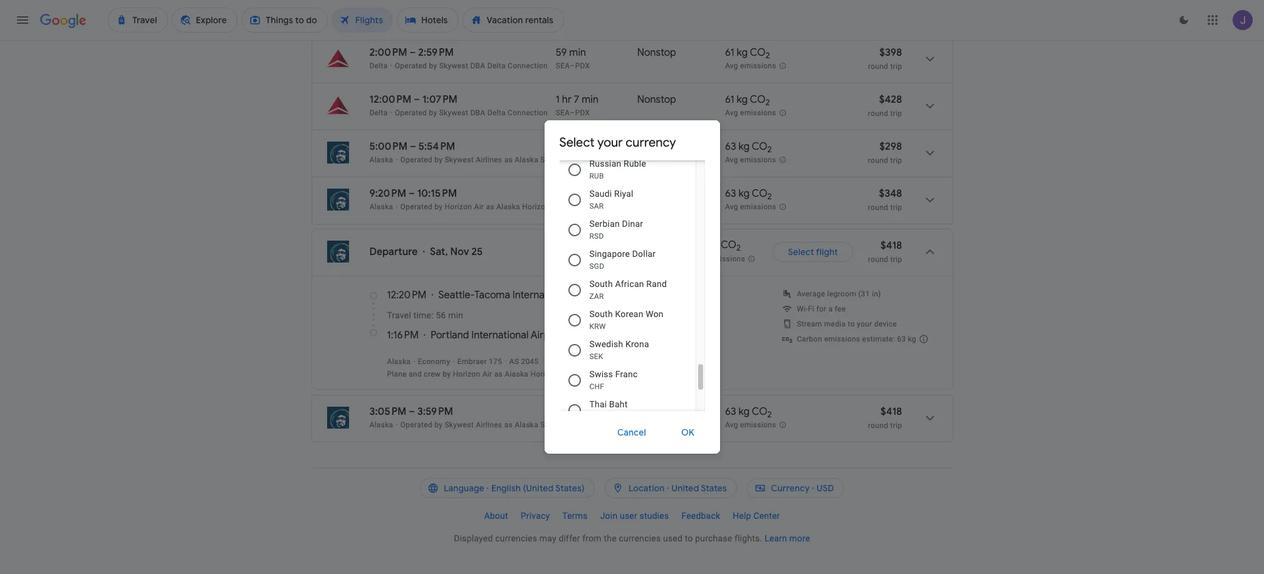 Task type: locate. For each thing, give the bounding box(es) containing it.
economy
[[418, 357, 450, 366]]

– inside 59 min sea – pdx
[[570, 61, 575, 70]]

sea inside 54 min sea – pdx
[[556, 155, 570, 164]]

2 skywest from the top
[[541, 421, 571, 429]]

travel time: 56 min
[[387, 310, 463, 320]]

airlines down plane and crew by horizon air as alaska horizon
[[476, 421, 502, 429]]

pdx down total duration 55 min. element
[[575, 203, 590, 211]]

terms link
[[556, 506, 594, 526]]

wi-
[[797, 305, 808, 313]]

operated by horizon air as alaska horizon
[[401, 203, 550, 211]]

4 nonstop from the top
[[638, 406, 676, 418]]

more
[[790, 534, 810, 544]]

operated by skywest airlines as alaska skywest up operated by horizon air as alaska horizon
[[401, 155, 571, 164]]

1 operated by skywest airlines as alaska skywest from the top
[[401, 155, 571, 164]]

select flight button
[[773, 242, 853, 262]]

2 currencies from the left
[[619, 534, 661, 544]]

– inside 54 min sea – pdx
[[570, 155, 575, 164]]

swedish krona sek
[[590, 339, 649, 361]]

nonstop for 54 min
[[638, 140, 676, 153]]

$418 for 1st $418 text box from the bottom
[[881, 406, 902, 418]]

thai
[[590, 399, 607, 409]]

1 trip from the top
[[891, 62, 902, 71]]

states)
[[556, 483, 585, 494]]

7
[[574, 93, 580, 106]]

studies
[[640, 511, 669, 521]]

trip inside $398 round trip
[[891, 62, 902, 71]]

rub
[[590, 172, 604, 181]]

1 vertical spatial 418 us dollars text field
[[881, 406, 902, 418]]

54 for 54 min
[[556, 406, 568, 418]]

air up 25
[[474, 203, 484, 211]]

61 for 59 min
[[725, 46, 735, 59]]

trip for 55 min
[[891, 203, 902, 212]]

stream media to your device
[[797, 320, 897, 329]]

0 vertical spatial airlines
[[476, 155, 502, 164]]

horizon down embraer on the left of page
[[453, 370, 481, 379]]

2 trip from the top
[[891, 109, 902, 118]]

2 nonstop flight. element from the top
[[638, 93, 676, 108]]

$298
[[880, 140, 902, 153]]

nonstop for 59 min
[[638, 46, 676, 59]]

skywest down arrival time: 8:59 pm. text field
[[439, 14, 468, 23]]

by
[[429, 14, 437, 23], [429, 61, 437, 70], [429, 108, 437, 117], [435, 155, 443, 164], [435, 203, 443, 211], [443, 370, 451, 379], [435, 421, 443, 429]]

international right tacoma
[[513, 289, 570, 302]]

– down total duration 59 min. "element"
[[570, 61, 575, 70]]

1 vertical spatial airlines
[[476, 421, 502, 429]]

1 hr 7 min sea – pdx
[[556, 93, 599, 117]]

co for $428
[[750, 93, 766, 106]]

round inside $428 round trip
[[868, 109, 889, 118]]

1 vertical spatial south
[[590, 309, 613, 319]]

0 vertical spatial dba
[[470, 14, 486, 23]]

2 south from the top
[[590, 309, 613, 319]]

as 2045
[[509, 357, 539, 366]]

0 horizontal spatial select
[[560, 135, 595, 150]]

about
[[484, 511, 508, 521]]

pdx for 54 min
[[575, 155, 590, 164]]

international
[[513, 289, 570, 302], [472, 329, 529, 342]]

2 airlines from the top
[[476, 421, 502, 429]]

 image down the departure time: 7:55 pm. text field
[[390, 14, 392, 23]]

2 for $298
[[768, 144, 772, 155]]

as
[[504, 155, 513, 164], [486, 203, 495, 211], [494, 370, 503, 379], [504, 421, 513, 429]]

2 61 from the top
[[725, 93, 735, 106]]

join user studies
[[600, 511, 669, 521]]

select left the flight
[[788, 246, 814, 258]]

2 round from the top
[[868, 109, 889, 118]]

1 horizontal spatial to
[[848, 320, 855, 329]]

min inside 55 min sea – pdx
[[570, 187, 587, 200]]

0 horizontal spatial currencies
[[495, 534, 537, 544]]

1 vertical spatial $418
[[881, 406, 902, 418]]

skywest
[[541, 155, 571, 164], [541, 421, 571, 429]]

2 vertical spatial operated by skywest dba delta connection
[[395, 108, 548, 117]]

0 vertical spatial operated by skywest airlines as alaska skywest
[[401, 155, 571, 164]]

sea up the 55
[[556, 155, 570, 164]]

south up zar
[[590, 279, 613, 289]]

avg for 59 min
[[725, 62, 738, 70]]

english (united states)
[[491, 483, 585, 494]]

operated by skywest dba delta connection for 1:07 pm
[[395, 108, 548, 117]]

privacy
[[521, 511, 550, 521]]

emissions for $418
[[740, 421, 776, 430]]

1 vertical spatial  image
[[390, 61, 392, 70]]

5:00 pm – 5:54 pm
[[370, 140, 455, 153]]

) up korean
[[628, 289, 632, 302]]

1 south from the top
[[590, 279, 613, 289]]

2 connection from the top
[[508, 61, 548, 70]]

1 skywest from the top
[[541, 155, 571, 164]]

help
[[733, 511, 752, 521]]

airlines for 5:54 pm
[[476, 155, 502, 164]]

1 horizontal spatial currencies
[[619, 534, 661, 544]]

select inside button
[[788, 246, 814, 258]]

0 vertical spatial 418 us dollars text field
[[881, 239, 902, 252]]

$348
[[879, 187, 902, 200]]

$418 for 2nd $418 text box from the bottom of the page
[[881, 239, 902, 252]]

min right 7
[[582, 93, 599, 106]]

 image for the departure time: 7:55 pm. text field
[[390, 14, 392, 23]]

skywest down 5:54 pm "text box"
[[445, 155, 474, 164]]

skywest for 3:59 pm
[[541, 421, 571, 429]]

0 vertical spatial south
[[590, 279, 613, 289]]

1 connection from the top
[[508, 14, 548, 23]]

1 vertical spatial connection
[[508, 61, 548, 70]]

min down the 1 hr 7 min sea – pdx
[[570, 140, 587, 153]]

portland international airport pdx )
[[431, 329, 592, 342]]

– left 5:54 pm "text box"
[[410, 140, 416, 153]]

Arrival time: 5:54 PM. text field
[[419, 140, 455, 153]]

total duration 54 min. element up russian
[[556, 140, 638, 155]]

3 trip from the top
[[891, 156, 902, 165]]

pdx for 55 min
[[575, 203, 590, 211]]

international up 175
[[472, 329, 529, 342]]

2 operated by skywest airlines as alaska skywest from the top
[[401, 421, 571, 429]]

418 US dollars text field
[[881, 239, 902, 252], [881, 406, 902, 418]]

min left the 'thai'
[[570, 406, 587, 418]]

0 vertical spatial 61 kg co 2
[[725, 46, 770, 61]]

0 vertical spatial your
[[598, 135, 623, 150]]

operated by skywest dba delta connection down 2:59 pm
[[395, 61, 548, 70]]

Departure time: 3:05 PM. text field
[[370, 406, 407, 418]]

59
[[556, 46, 567, 59]]

co
[[750, 46, 766, 59], [750, 93, 766, 106], [752, 140, 768, 153], [752, 187, 768, 200], [721, 239, 737, 252], [752, 406, 768, 418]]

skywest up the 55
[[541, 155, 571, 164]]

2 operated by skywest dba delta connection from the top
[[395, 61, 548, 70]]

1 dba from the top
[[470, 14, 486, 23]]

Arrival time: 1:16 PM. text field
[[387, 329, 419, 342]]

1 vertical spatial your
[[857, 320, 872, 329]]

airport left (
[[572, 289, 605, 302]]

0 vertical spatial $418
[[881, 239, 902, 252]]

sea down 59
[[556, 61, 570, 70]]

your up carbon emissions estimate: 63 kg
[[857, 320, 872, 329]]

as for 10:15 pm
[[486, 203, 495, 211]]

3 dba from the top
[[470, 108, 486, 117]]

skywest down 3:59 pm
[[445, 421, 474, 429]]

1 horizontal spatial airport
[[572, 289, 605, 302]]

4 round from the top
[[868, 203, 889, 212]]

operated by skywest airlines as alaska skywest down 3:59 pm "text box" on the bottom left of the page
[[401, 421, 571, 429]]

air down embraer 175
[[483, 370, 492, 379]]

airport up "2045"
[[531, 329, 563, 342]]

thai baht
[[590, 399, 628, 409]]

2 nonstop from the top
[[638, 93, 676, 106]]

3 nonstop from the top
[[638, 140, 676, 153]]

pdx for 59 min
[[575, 61, 590, 70]]

1 currencies from the left
[[495, 534, 537, 544]]

carbon
[[797, 335, 822, 344]]

total duration 1 hr 7 min. element
[[556, 93, 638, 108]]

operated by skywest dba delta connection down arrival time: 1:07 pm. text field
[[395, 108, 548, 117]]

location
[[629, 483, 665, 494]]

skywest for leaves seattle-tacoma international airport at 7:55 pm on saturday, november 25 and arrives at portland international airport at 8:59 pm on saturday, november 25. element
[[439, 14, 468, 23]]

2 vertical spatial connection
[[508, 108, 548, 117]]

0 vertical spatial international
[[513, 289, 570, 302]]

round inside $298 round trip
[[868, 156, 889, 165]]

total duration 54 min. element
[[556, 140, 638, 155], [556, 406, 638, 420]]

pdx inside 54 min sea – pdx
[[575, 155, 590, 164]]

3 nonstop flight. element from the top
[[638, 140, 676, 155]]

63 kg co 2 for $418
[[725, 406, 772, 420]]

air
[[474, 203, 484, 211], [483, 370, 492, 379]]

6 trip from the top
[[891, 421, 902, 430]]

1 horizontal spatial select
[[788, 246, 814, 258]]

1 vertical spatial operated by skywest airlines as alaska skywest
[[401, 421, 571, 429]]

1 vertical spatial international
[[472, 329, 529, 342]]

operated by skywest airlines as alaska skywest
[[401, 155, 571, 164], [401, 421, 571, 429]]

operated by skywest dba delta connection down arrival time: 8:59 pm. text field
[[395, 14, 548, 23]]

2 418 us dollars text field from the top
[[881, 406, 902, 418]]

0 horizontal spatial your
[[598, 135, 623, 150]]

– left 'sar'
[[570, 203, 575, 211]]

– left 3:59 pm "text box" on the bottom left of the page
[[409, 406, 415, 418]]

2045
[[521, 357, 539, 366]]

3 operated by skywest dba delta connection from the top
[[395, 108, 548, 117]]

61 for 1 hr 7 min
[[725, 93, 735, 106]]

0 vertical spatial select
[[560, 135, 595, 150]]

1 airlines from the top
[[476, 155, 502, 164]]

to right the used
[[685, 534, 693, 544]]

54 min
[[556, 406, 587, 418]]

2 61 kg co 2 from the top
[[725, 93, 770, 108]]

round inside $348 round trip
[[868, 203, 889, 212]]

2 vertical spatial dba
[[470, 108, 486, 117]]

for
[[817, 305, 827, 313]]

398 US dollars text field
[[880, 46, 902, 59]]

0 vertical spatial  image
[[390, 14, 392, 23]]

to
[[848, 320, 855, 329], [685, 534, 693, 544]]

54 inside 54 min sea – pdx
[[556, 140, 568, 153]]

1 horizontal spatial your
[[857, 320, 872, 329]]

round for 59 min
[[868, 62, 889, 71]]

operated down 3:05 pm – 3:59 pm
[[401, 421, 433, 429]]

pdx down 7
[[575, 108, 590, 117]]

63 kg co 2 for $298
[[725, 140, 772, 155]]

south inside south african rand zar
[[590, 279, 613, 289]]

min right 59
[[569, 46, 586, 59]]

1 vertical spatial 54
[[556, 406, 568, 418]]

– left russian
[[570, 155, 575, 164]]

1 vertical spatial dba
[[470, 61, 486, 70]]

54 min sea – pdx
[[556, 140, 590, 164]]

trip for 54 min
[[891, 156, 902, 165]]

sgd
[[590, 262, 605, 271]]

2 for $398
[[766, 50, 770, 61]]

serbian dinar rsd
[[590, 219, 643, 241]]

1 round from the top
[[868, 62, 889, 71]]

) up sek
[[588, 329, 592, 342]]

leaves seattle-tacoma international airport at 12:00 pm on saturday, november 25 and arrives at portland international airport at 1:07 pm on saturday, november 25. element
[[370, 93, 458, 106]]

kg for $428
[[737, 93, 748, 106]]

as for 5:54 pm
[[504, 155, 513, 164]]

1 61 from the top
[[725, 46, 735, 59]]

0 vertical spatial to
[[848, 320, 855, 329]]

3 connection from the top
[[508, 108, 548, 117]]

total duration 54 min. element down chf
[[556, 406, 638, 420]]

round inside $398 round trip
[[868, 62, 889, 71]]

1 vertical spatial 61
[[725, 93, 735, 106]]

connection for 59
[[508, 61, 548, 70]]

Arrival time: 10:15 PM. text field
[[417, 187, 457, 200]]

flight details. leaves seattle-tacoma international airport at 12:20 pm on saturday, november 25 and arrives at portland international airport at 1:16 pm on saturday, november 25. image
[[923, 245, 938, 260]]

nonstop flight. element
[[638, 46, 676, 61], [638, 93, 676, 108], [638, 140, 676, 155], [638, 406, 676, 420]]

 image
[[390, 14, 392, 23], [390, 61, 392, 70], [423, 246, 425, 258]]

leaves seattle-tacoma international airport at 5:00 pm on saturday, november 25 and arrives at portland international airport at 5:54 pm on saturday, november 25. element
[[370, 140, 455, 153]]

pdx up rub
[[575, 155, 590, 164]]

1 vertical spatial skywest
[[541, 421, 571, 429]]

1 total duration 54 min. element from the top
[[556, 140, 638, 155]]

0 vertical spatial connection
[[508, 14, 548, 23]]

avg for 54 min
[[725, 156, 738, 164]]

fee
[[835, 305, 846, 313]]

currencies down join user studies
[[619, 534, 661, 544]]

kg for $418
[[739, 406, 750, 418]]

 image
[[390, 108, 392, 117]]

Arrival time: 1:07 PM. text field
[[423, 93, 458, 106]]

0 horizontal spatial to
[[685, 534, 693, 544]]

61
[[725, 46, 735, 59], [725, 93, 735, 106]]

1 $418 round trip from the top
[[868, 239, 902, 264]]

1 nonstop flight. element from the top
[[638, 46, 676, 61]]

cancel
[[618, 427, 647, 438]]

round for 1 hr 7 min
[[868, 109, 889, 118]]

sea inside the 1 hr 7 min sea – pdx
[[556, 108, 570, 117]]

kg for $298
[[739, 140, 750, 153]]

baht
[[609, 399, 628, 409]]

nov
[[451, 246, 469, 258]]

avg emissions for 55 min
[[725, 203, 776, 211]]

1 operated by skywest dba delta connection from the top
[[395, 14, 548, 23]]

user
[[620, 511, 638, 521]]

operated by skywest dba delta connection for 2:59 pm
[[395, 61, 548, 70]]

dollar
[[632, 249, 656, 259]]

63 kg co 2
[[725, 140, 772, 155], [725, 187, 772, 202], [694, 239, 741, 254], [725, 406, 772, 420]]

by down arrival time: 8:59 pm. text field
[[429, 14, 437, 23]]

by right crew
[[443, 370, 451, 379]]

min inside 54 min sea – pdx
[[570, 140, 587, 153]]

1 vertical spatial select
[[788, 246, 814, 258]]

4 trip from the top
[[891, 203, 902, 212]]

pdx left krw
[[569, 329, 588, 342]]

trip inside $298 round trip
[[891, 156, 902, 165]]

skywest down arrival time: 1:07 pm. text field
[[439, 108, 468, 117]]

trip
[[891, 62, 902, 71], [891, 109, 902, 118], [891, 156, 902, 165], [891, 203, 902, 212], [891, 255, 902, 264], [891, 421, 902, 430]]

3 round from the top
[[868, 156, 889, 165]]

min for 54 min sea – pdx
[[570, 140, 587, 153]]

54 down the 1 hr 7 min sea – pdx
[[556, 140, 568, 153]]

0 vertical spatial air
[[474, 203, 484, 211]]

$418
[[881, 239, 902, 252], [881, 406, 902, 418]]

 image down the 2:00 pm text field on the left of the page
[[390, 61, 392, 70]]

portland
[[431, 329, 469, 342]]

0 vertical spatial 61
[[725, 46, 735, 59]]

3:05 pm
[[370, 406, 407, 418]]

emissions for $398
[[740, 62, 776, 70]]

1 vertical spatial air
[[483, 370, 492, 379]]

55 min sea – pdx
[[556, 187, 590, 211]]

hr
[[562, 93, 572, 106]]

dba for 2:59 pm
[[470, 61, 486, 70]]

54
[[556, 140, 568, 153], [556, 406, 568, 418]]

– inside the 1 hr 7 min sea – pdx
[[570, 108, 575, 117]]

min inside 59 min sea – pdx
[[569, 46, 586, 59]]

sea up korean
[[610, 289, 628, 302]]

1 vertical spatial operated by skywest dba delta connection
[[395, 61, 548, 70]]

2 for $348
[[768, 191, 772, 202]]

Departure time: 7:55 PM. text field
[[370, 0, 406, 12]]

2 54 from the top
[[556, 406, 568, 418]]

select for select flight
[[788, 246, 814, 258]]

0 vertical spatial $418 round trip
[[868, 239, 902, 264]]

trip inside $428 round trip
[[891, 109, 902, 118]]

skywest down 2:59 pm
[[439, 61, 468, 70]]

sea down the 55
[[556, 203, 570, 211]]

1 vertical spatial )
[[588, 329, 592, 342]]

your up russian
[[598, 135, 623, 150]]

61 kg co 2
[[725, 46, 770, 61], [725, 93, 770, 108]]

airlines up operated by horizon air as alaska horizon
[[476, 155, 502, 164]]

pdx inside 59 min sea – pdx
[[575, 61, 590, 70]]

to up carbon emissions estimate: 63 kg
[[848, 320, 855, 329]]

Departure time: 12:00 PM. text field
[[370, 93, 412, 106]]

pdx inside 55 min sea – pdx
[[575, 203, 590, 211]]

1 vertical spatial 61 kg co 2
[[725, 93, 770, 108]]

and
[[409, 370, 422, 379]]

1 61 kg co 2 from the top
[[725, 46, 770, 61]]

$418 round trip for 2nd $418 text box from the bottom of the page
[[868, 239, 902, 264]]

from
[[583, 534, 602, 544]]

select up russian
[[560, 135, 595, 150]]

1 54 from the top
[[556, 140, 568, 153]]

join user studies link
[[594, 506, 675, 526]]

south inside the south korean won krw
[[590, 309, 613, 319]]

carbon emissions estimate: 63 kg
[[797, 335, 917, 344]]

0 vertical spatial 54
[[556, 140, 568, 153]]

2 $418 from the top
[[881, 406, 902, 418]]

55
[[556, 187, 567, 200]]

sea down hr
[[556, 108, 570, 117]]

dba
[[470, 14, 486, 23], [470, 61, 486, 70], [470, 108, 486, 117]]

1 nonstop from the top
[[638, 46, 676, 59]]

average legroom (31 in)
[[797, 290, 881, 298]]

co for $418
[[752, 406, 768, 418]]

min inside the 1 hr 7 min sea – pdx
[[582, 93, 599, 106]]

swiss franc chf
[[590, 369, 638, 391]]

0 vertical spatial skywest
[[541, 155, 571, 164]]

0 vertical spatial )
[[628, 289, 632, 302]]

0 vertical spatial airport
[[572, 289, 605, 302]]

54 for 54 min sea – pdx
[[556, 140, 568, 153]]

by down arrival time: 1:07 pm. text field
[[429, 108, 437, 117]]

trip inside $348 round trip
[[891, 203, 902, 212]]

2 dba from the top
[[470, 61, 486, 70]]

zar
[[590, 292, 604, 301]]

$428
[[879, 93, 902, 106]]

2 $418 round trip from the top
[[868, 406, 902, 430]]

pdx down total duration 59 min. "element"
[[575, 61, 590, 70]]

skywest down 54 min
[[541, 421, 571, 429]]

departure
[[370, 246, 418, 258]]

54 left the 'thai'
[[556, 406, 568, 418]]

avg for 1 hr 7 min
[[725, 109, 738, 117]]

currencies down privacy
[[495, 534, 537, 544]]

0 vertical spatial total duration 54 min. element
[[556, 140, 638, 155]]

– down 7
[[570, 108, 575, 117]]

kg for $348
[[739, 187, 750, 200]]

1 $418 from the top
[[881, 239, 902, 252]]

flight
[[816, 246, 838, 258]]

0 vertical spatial operated by skywest dba delta connection
[[395, 14, 548, 23]]

operated down 2:00 pm – 2:59 pm at the left
[[395, 61, 427, 70]]

1 vertical spatial airport
[[531, 329, 563, 342]]

as
[[509, 357, 519, 366]]

south up krw
[[590, 309, 613, 319]]

 image left sat,
[[423, 246, 425, 258]]

1 vertical spatial total duration 54 min. element
[[556, 406, 638, 420]]

)
[[628, 289, 632, 302], [588, 329, 592, 342]]

5:54 pm
[[419, 140, 455, 153]]

min right the 55
[[570, 187, 587, 200]]

1 vertical spatial $418 round trip
[[868, 406, 902, 430]]



Task type: vqa. For each thing, say whether or not it's contained in the screenshot.
RSD
yes



Task type: describe. For each thing, give the bounding box(es) containing it.
63 for $348
[[725, 187, 736, 200]]

won
[[646, 309, 664, 319]]

pdx inside the 1 hr 7 min sea – pdx
[[575, 108, 590, 117]]

skywest for 5:54 pm
[[541, 155, 571, 164]]

average
[[797, 290, 825, 298]]

total duration 55 min. element
[[556, 187, 638, 202]]

plane and crew by horizon air as alaska horizon
[[387, 370, 558, 379]]

min for 54 min
[[570, 406, 587, 418]]

skywest for leaves seattle-tacoma international airport at 12:00 pm on saturday, november 25 and arrives at portland international airport at 1:07 pm on saturday, november 25. element
[[439, 108, 468, 117]]

united states
[[672, 483, 727, 494]]

12:00 pm – 1:07 pm
[[370, 93, 458, 106]]

operated down 9:20 pm – 10:15 pm
[[401, 203, 433, 211]]

by down 10:15 pm
[[435, 203, 443, 211]]

min for 59 min sea – pdx
[[569, 46, 586, 59]]

1 horizontal spatial )
[[628, 289, 632, 302]]

horizon left 55 min sea – pdx
[[522, 203, 550, 211]]

Departure time: 5:00 PM. text field
[[370, 140, 408, 153]]

seattle-tacoma international airport ( sea )
[[439, 289, 632, 302]]

2:59 pm
[[418, 46, 454, 59]]

298 US dollars text field
[[880, 140, 902, 153]]

5 round from the top
[[868, 255, 889, 264]]

media
[[824, 320, 846, 329]]

2 for $418
[[768, 410, 772, 420]]

ok button
[[667, 418, 710, 448]]

operated down leaves seattle-tacoma international airport at 7:55 pm on saturday, november 25 and arrives at portland international airport at 8:59 pm on saturday, november 25. element
[[395, 14, 427, 23]]

help center
[[733, 511, 780, 521]]

– inside 55 min sea – pdx
[[570, 203, 575, 211]]

connection for 1
[[508, 108, 548, 117]]

leaves seattle-tacoma international airport at 7:55 pm on saturday, november 25 and arrives at portland international airport at 8:59 pm on saturday, november 25. element
[[370, 0, 453, 12]]

franc
[[616, 369, 638, 379]]

dba for 1:07 pm
[[470, 108, 486, 117]]

south for south african rand
[[590, 279, 613, 289]]

airlines for 3:59 pm
[[476, 421, 502, 429]]

the
[[604, 534, 617, 544]]

$418 round trip for 1st $418 text box from the bottom
[[868, 406, 902, 430]]

rand
[[647, 279, 667, 289]]

operated down the 5:00 pm – 5:54 pm
[[401, 155, 433, 164]]

9:20 pm – 10:15 pm
[[370, 187, 457, 200]]

about link
[[478, 506, 515, 526]]

1
[[556, 93, 560, 106]]

language
[[444, 483, 485, 494]]

2 total duration 54 min. element from the top
[[556, 406, 638, 420]]

63 for $418
[[725, 406, 736, 418]]

avg emissions for 54 min
[[725, 156, 776, 164]]

61 kg co 2 for $398
[[725, 46, 770, 61]]

co for $298
[[752, 140, 768, 153]]

fi
[[808, 305, 815, 313]]

displayed currencies may differ from the currencies used to purchase flights. learn more
[[454, 534, 810, 544]]

singapore
[[590, 249, 630, 259]]

kg for $398
[[737, 46, 748, 59]]

trip for 1 hr 7 min
[[891, 109, 902, 118]]

sat,
[[430, 246, 448, 258]]

nonstop flight. element for 1 hr 7 min
[[638, 93, 676, 108]]

terms
[[563, 511, 588, 521]]

saudi riyal sar
[[590, 189, 634, 211]]

Departure time: 9:20 PM. text field
[[370, 187, 406, 200]]

emissions for $428
[[740, 109, 776, 117]]

chf
[[590, 382, 604, 391]]

total duration 1 hr 4 min. element
[[556, 0, 638, 14]]

select for select your currency
[[560, 135, 595, 150]]

0 horizontal spatial airport
[[531, 329, 563, 342]]

Arrival time: 8:59 PM. text field
[[417, 0, 453, 12]]

saudi
[[590, 189, 612, 199]]

leaves seattle-tacoma international airport at 2:00 pm on saturday, november 25 and arrives at portland international airport at 2:59 pm on saturday, november 25. element
[[370, 46, 454, 59]]

south korean won krw
[[590, 309, 664, 331]]

by down 2:59 pm text box
[[429, 61, 437, 70]]

wi-fi for a fee
[[797, 305, 846, 313]]

nonstop for 1 hr 7 min
[[638, 93, 676, 106]]

1 vertical spatial to
[[685, 534, 693, 544]]

61 kg co 2 for $428
[[725, 93, 770, 108]]

Arrival time: 3:59 PM. text field
[[418, 406, 453, 418]]

device
[[875, 320, 897, 329]]

emissions for $348
[[740, 203, 776, 211]]

4 nonstop flight. element from the top
[[638, 406, 676, 420]]

embraer 175
[[458, 357, 502, 366]]

3:05 pm – 3:59 pm
[[370, 406, 453, 418]]

total duration 59 min. element
[[556, 46, 638, 61]]

25
[[472, 246, 483, 258]]

english
[[491, 483, 521, 494]]

6 round from the top
[[868, 421, 889, 430]]

operated by skywest airlines as alaska skywest for 5:00 pm – 5:54 pm
[[401, 155, 571, 164]]

12:20 pm
[[387, 289, 427, 302]]

sea up 59
[[556, 14, 570, 23]]

sea inside 55 min sea – pdx
[[556, 203, 570, 211]]

singapore dollar sgd
[[590, 249, 656, 271]]

co for $398
[[750, 46, 766, 59]]

travel
[[387, 310, 411, 320]]

leaves seattle-tacoma international airport at 3:05 pm on saturday, november 25 and arrives at portland international airport at 3:59 pm on saturday, november 25. element
[[370, 406, 453, 418]]

usd
[[817, 483, 835, 494]]

min for 55 min sea – pdx
[[570, 187, 587, 200]]

– right departure time: 9:20 pm. text box
[[409, 187, 415, 200]]

seattle-
[[439, 289, 475, 302]]

avg emissions for 1 hr 7 min
[[725, 109, 776, 117]]

Arrival time: 2:59 PM. text field
[[418, 46, 454, 59]]

riyal
[[614, 189, 634, 199]]

428 US dollars text field
[[879, 93, 902, 106]]

as for 3:59 pm
[[504, 421, 513, 429]]

ruble
[[624, 159, 646, 169]]

select your currency
[[560, 135, 676, 150]]

operated by skywest airlines as alaska skywest for 3:05 pm – 3:59 pm
[[401, 421, 571, 429]]

5:00 pm
[[370, 140, 408, 153]]

5 trip from the top
[[891, 255, 902, 264]]

plane
[[387, 370, 407, 379]]

horizon down "2045"
[[531, 370, 558, 379]]

serbian
[[590, 219, 620, 229]]

2:00 pm – 2:59 pm
[[370, 46, 454, 59]]

– left 1:07 pm
[[414, 93, 420, 106]]

displayed
[[454, 534, 493, 544]]

by down 3:59 pm
[[435, 421, 443, 429]]

privacy link
[[515, 506, 556, 526]]

63 kg co 2 for $348
[[725, 187, 772, 202]]

emissions for $298
[[740, 156, 776, 164]]

time:
[[414, 310, 434, 320]]

sek
[[590, 352, 603, 361]]

$398 round trip
[[868, 46, 902, 71]]

south for south korean won
[[590, 309, 613, 319]]

in)
[[872, 290, 881, 298]]

sea inside 59 min sea – pdx
[[556, 61, 570, 70]]

round for 54 min
[[868, 156, 889, 165]]

round for 55 min
[[868, 203, 889, 212]]

cancel button
[[603, 418, 662, 448]]

sar
[[590, 202, 604, 211]]

min right 56
[[448, 310, 463, 320]]

estimate:
[[863, 335, 895, 344]]

dinar
[[622, 219, 643, 229]]

(united
[[523, 483, 554, 494]]

states
[[701, 483, 727, 494]]

learn
[[765, 534, 787, 544]]

carbon emissions estimate: 63 kilograms element
[[797, 335, 917, 344]]

1:07 pm
[[423, 93, 458, 106]]

trip for 59 min
[[891, 62, 902, 71]]

Departure time: 2:00 PM. text field
[[370, 46, 407, 59]]

nonstop flight. element for 59 min
[[638, 46, 676, 61]]

3:59 pm
[[418, 406, 453, 418]]

2 for $428
[[766, 97, 770, 108]]

$348 round trip
[[868, 187, 902, 212]]

horizon down 10:15 pm
[[445, 203, 472, 211]]

(
[[607, 289, 610, 302]]

Departure time: 12:20 PM. text field
[[387, 289, 427, 302]]

swiss
[[590, 369, 613, 379]]

– left 2:59 pm text box
[[410, 46, 416, 59]]

avg for 55 min
[[725, 203, 738, 211]]

1:16 pm
[[387, 329, 419, 342]]

$298 round trip
[[868, 140, 902, 165]]

nonstop flight. element for 54 min
[[638, 140, 676, 155]]

flights.
[[735, 534, 763, 544]]

0 horizontal spatial )
[[588, 329, 592, 342]]

348 US dollars text field
[[879, 187, 902, 200]]

leaves seattle-tacoma international airport at 9:20 pm on saturday, november 25 and arrives at portland international airport at 10:15 pm on saturday, november 25. element
[[370, 187, 457, 200]]

63 for $298
[[725, 140, 736, 153]]

2 vertical spatial  image
[[423, 246, 425, 258]]

by down 5:54 pm
[[435, 155, 443, 164]]

may
[[540, 534, 557, 544]]

purchase
[[695, 534, 732, 544]]

a
[[829, 305, 833, 313]]

1 418 us dollars text field from the top
[[881, 239, 902, 252]]

avg emissions for 59 min
[[725, 62, 776, 70]]

skywest for leaves seattle-tacoma international airport at 2:00 pm on saturday, november 25 and arrives at portland international airport at 2:59 pm on saturday, november 25. element
[[439, 61, 468, 70]]

operated down leaves seattle-tacoma international airport at 12:00 pm on saturday, november 25 and arrives at portland international airport at 1:07 pm on saturday, november 25. element
[[395, 108, 427, 117]]

feedback link
[[675, 506, 727, 526]]

krw
[[590, 322, 606, 331]]

russian ruble rub
[[590, 159, 646, 181]]

co for $348
[[752, 187, 768, 200]]

9:20 pm
[[370, 187, 406, 200]]

 image for the 2:00 pm text field on the left of the page
[[390, 61, 392, 70]]

ok
[[682, 427, 695, 438]]



